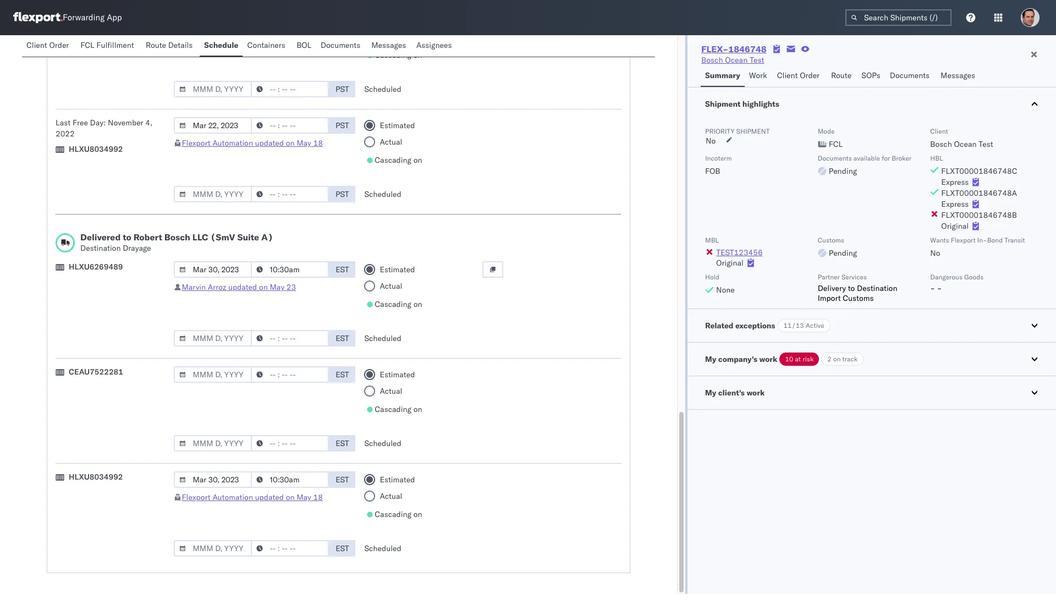 Task type: describe. For each thing, give the bounding box(es) containing it.
flexport automation updated on may 18 button for pst
[[182, 138, 323, 148]]

2 cascading from the top
[[375, 155, 412, 165]]

arroz
[[208, 282, 226, 292]]

flex-
[[702, 43, 729, 54]]

fcl fulfillment
[[81, 40, 134, 50]]

marvin arroz updated on may 23
[[182, 282, 296, 292]]

summary button
[[701, 65, 745, 87]]

client order for the leftmost client order button
[[26, 40, 69, 50]]

express for flxt00001846748c
[[942, 177, 969, 187]]

0 horizontal spatial messages button
[[367, 35, 412, 57]]

flexport for pst
[[182, 138, 211, 148]]

cascading for ceau7522281
[[375, 405, 412, 414]]

drayage
[[123, 243, 151, 253]]

bosch ocean test link
[[702, 54, 765, 65]]

1 vertical spatial client
[[778, 70, 798, 80]]

route button
[[827, 65, 858, 87]]

summary
[[706, 70, 741, 80]]

-- : -- -- text field for first mmm d, yyyy text field from the bottom
[[251, 186, 329, 203]]

3 -- : -- -- text field from the top
[[251, 367, 329, 383]]

2 scheduled from the top
[[365, 189, 402, 199]]

ocean inside client bosch ocean test incoterm fob
[[955, 139, 977, 149]]

(smv
[[210, 232, 235, 243]]

0 horizontal spatial test
[[750, 55, 765, 65]]

company's
[[719, 354, 758, 364]]

to inside "delivered to robert bosch llc (smv suite a) destination drayage"
[[123, 232, 131, 243]]

wants
[[931, 236, 950, 244]]

hbl
[[931, 154, 944, 162]]

priority shipment
[[706, 127, 770, 135]]

23
[[287, 282, 296, 292]]

flexport inside wants flexport in-bond transit no
[[951, 236, 976, 244]]

0 vertical spatial documents button
[[316, 35, 367, 57]]

flexport automation updated on may 18 for est
[[182, 493, 323, 502]]

shipment highlights button
[[688, 88, 1057, 121]]

containers
[[247, 40, 286, 50]]

mode
[[818, 127, 835, 135]]

scheduled for hlxu8034992
[[365, 544, 402, 554]]

forwarding
[[63, 12, 105, 23]]

cascading for hlxu6269489
[[375, 299, 412, 309]]

in-
[[978, 236, 988, 244]]

available
[[854, 154, 881, 162]]

sops button
[[858, 65, 886, 87]]

estimated for ceau7522281
[[380, 370, 415, 380]]

at
[[795, 355, 801, 363]]

2 cascading on from the top
[[375, 155, 422, 165]]

last free day: november 4, 2022
[[56, 118, 153, 139]]

bosch ocean test
[[702, 55, 765, 65]]

import
[[818, 293, 841, 303]]

schedule button
[[200, 35, 243, 57]]

day:
[[90, 118, 106, 128]]

5 mmm d, yyyy text field from the top
[[174, 435, 252, 452]]

none
[[717, 285, 735, 295]]

cascading on for hlxu6269489
[[375, 299, 422, 309]]

est for -- : -- -- text box associated with 6th mmm d, yyyy text box from the bottom of the page
[[336, 265, 349, 275]]

0 vertical spatial bosch
[[702, 55, 724, 65]]

1 horizontal spatial original
[[942, 221, 969, 231]]

route details
[[146, 40, 193, 50]]

ceau7522281
[[69, 367, 123, 377]]

0 vertical spatial updated
[[255, 138, 284, 148]]

wants flexport in-bond transit no
[[931, 236, 1026, 258]]

related
[[706, 321, 734, 331]]

1 horizontal spatial messages
[[941, 70, 976, 80]]

containers button
[[243, 35, 292, 57]]

documents for the rightmost documents button
[[890, 70, 930, 80]]

my for my company's work
[[706, 354, 717, 364]]

priority
[[706, 127, 735, 135]]

client order for bottom client order button
[[778, 70, 820, 80]]

updated for hlxu6269489
[[228, 282, 257, 292]]

10
[[786, 355, 794, 363]]

automation for est
[[213, 493, 253, 502]]

delivered to robert bosch llc (smv suite a) destination drayage
[[80, 232, 273, 253]]

-- : -- -- text field for 1st mmm d, yyyy text box from the bottom of the page
[[251, 540, 329, 557]]

fob
[[706, 166, 721, 176]]

assignees button
[[412, 35, 459, 57]]

delivery
[[818, 283, 846, 293]]

order for bottom client order button
[[800, 70, 820, 80]]

goods
[[965, 273, 984, 281]]

mbl
[[706, 236, 719, 244]]

flexport for est
[[182, 493, 211, 502]]

dangerous
[[931, 273, 963, 281]]

flexport automation updated on may 18 for pst
[[182, 138, 323, 148]]

flex-1846748 link
[[702, 43, 767, 54]]

broker
[[892, 154, 912, 162]]

updated for hlxu8034992
[[255, 493, 284, 502]]

test123456
[[717, 248, 763, 258]]

0 horizontal spatial original
[[717, 258, 744, 268]]

fulfillment
[[96, 40, 134, 50]]

2 -- : -- -- text field from the top
[[251, 330, 329, 347]]

18 for pst
[[313, 138, 323, 148]]

documents available for broker
[[818, 154, 912, 162]]

est for 1st -- : -- -- text field from the bottom
[[336, 370, 349, 380]]

4,
[[145, 118, 153, 128]]

6 mmm d, yyyy text field from the top
[[174, 472, 252, 488]]

2 on track
[[828, 355, 858, 363]]

november
[[108, 118, 143, 128]]

3 mmm d, yyyy text field from the top
[[174, 330, 252, 347]]

4 mmm d, yyyy text field from the top
[[174, 367, 252, 383]]

estimated for hlxu6269489
[[380, 265, 415, 275]]

flex-1846748
[[702, 43, 767, 54]]

app
[[107, 12, 122, 23]]

express for flxt00001846748a
[[942, 199, 969, 209]]

automation for pst
[[213, 138, 253, 148]]

destination inside partner services delivery to destination import customs
[[857, 283, 898, 293]]

bol button
[[292, 35, 316, 57]]

1 scheduled from the top
[[365, 84, 402, 94]]

1846748
[[729, 43, 767, 54]]

incoterm
[[706, 154, 732, 162]]

sops
[[862, 70, 881, 80]]

for
[[882, 154, 891, 162]]

fcl fulfillment button
[[76, 35, 141, 57]]

test123456 button
[[717, 248, 763, 258]]

hlxu6269489
[[69, 262, 123, 272]]

flxt00001846748b
[[942, 210, 1018, 220]]

0 horizontal spatial client order button
[[22, 35, 76, 57]]

0 vertical spatial ocean
[[726, 55, 748, 65]]

shipment highlights
[[706, 99, 780, 109]]

track
[[843, 355, 858, 363]]

active
[[806, 321, 825, 330]]

cascading on for ceau7522281
[[375, 405, 422, 414]]

to inside partner services delivery to destination import customs
[[848, 283, 855, 293]]

assignees
[[417, 40, 452, 50]]

may for hlxu8034992
[[297, 493, 311, 502]]

forwarding app link
[[13, 12, 122, 23]]

suite
[[237, 232, 259, 243]]

0 vertical spatial may
[[297, 138, 311, 148]]

2 mmm d, yyyy text field from the top
[[174, 261, 252, 278]]

bond
[[988, 236, 1003, 244]]

flexport automation updated on may 18 button for est
[[182, 493, 323, 502]]

no inside wants flexport in-bond transit no
[[931, 248, 941, 258]]



Task type: locate. For each thing, give the bounding box(es) containing it.
0 horizontal spatial documents button
[[316, 35, 367, 57]]

client inside client bosch ocean test incoterm fob
[[931, 127, 949, 135]]

bosch down flex-
[[702, 55, 724, 65]]

documents button right sops
[[886, 65, 937, 87]]

1 vertical spatial route
[[832, 70, 852, 80]]

documents right bol button
[[321, 40, 361, 50]]

0 vertical spatial mmm d, yyyy text field
[[174, 81, 252, 97]]

actual for hlxu8034992
[[380, 491, 403, 501]]

2 actual from the top
[[380, 137, 403, 147]]

1 estimated from the top
[[380, 121, 415, 130]]

2 horizontal spatial client
[[931, 127, 949, 135]]

MMM D, YYYY text field
[[174, 117, 252, 134], [174, 261, 252, 278], [174, 330, 252, 347], [174, 367, 252, 383], [174, 435, 252, 452], [174, 472, 252, 488], [174, 540, 252, 557]]

my left client's
[[706, 388, 717, 398]]

0 vertical spatial fcl
[[81, 40, 94, 50]]

1 vertical spatial my
[[706, 388, 717, 398]]

1 vertical spatial -- : -- -- text field
[[251, 330, 329, 347]]

0 vertical spatial order
[[49, 40, 69, 50]]

marvin
[[182, 282, 206, 292]]

0 horizontal spatial to
[[123, 232, 131, 243]]

no down priority
[[706, 136, 716, 146]]

fcl for fcl fulfillment
[[81, 40, 94, 50]]

express
[[942, 177, 969, 187], [942, 199, 969, 209]]

0 vertical spatial messages
[[372, 40, 406, 50]]

robert
[[134, 232, 162, 243]]

route
[[146, 40, 166, 50], [832, 70, 852, 80]]

order for the leftmost client order button
[[49, 40, 69, 50]]

2 automation from the top
[[213, 493, 253, 502]]

customs up partner
[[818, 236, 845, 244]]

pst
[[336, 84, 349, 94], [336, 121, 349, 130], [336, 189, 349, 199]]

documents for the top documents button
[[321, 40, 361, 50]]

3 -- : -- -- text field from the top
[[251, 261, 329, 278]]

my left company's at the bottom right of the page
[[706, 354, 717, 364]]

1 vertical spatial destination
[[857, 283, 898, 293]]

may
[[297, 138, 311, 148], [270, 282, 285, 292], [297, 493, 311, 502]]

1 vertical spatial documents button
[[886, 65, 937, 87]]

6 -- : -- -- text field from the top
[[251, 540, 329, 557]]

work button
[[745, 65, 773, 87]]

4 cascading on from the top
[[375, 405, 422, 414]]

client bosch ocean test incoterm fob
[[706, 127, 994, 176]]

marvin arroz updated on may 23 button
[[182, 282, 296, 292]]

1 horizontal spatial test
[[979, 139, 994, 149]]

cascading on for hlxu8034992
[[375, 510, 422, 520]]

forwarding app
[[63, 12, 122, 23]]

fcl down mode
[[829, 139, 843, 149]]

2 18 from the top
[[313, 493, 323, 502]]

1 vertical spatial flexport
[[951, 236, 976, 244]]

1 vertical spatial pending
[[829, 248, 858, 258]]

delivered
[[80, 232, 121, 243]]

1 horizontal spatial to
[[848, 283, 855, 293]]

customs
[[818, 236, 845, 244], [843, 293, 874, 303]]

mmm d, yyyy text field down schedule button
[[174, 81, 252, 97]]

1 horizontal spatial documents
[[818, 154, 852, 162]]

exceptions
[[736, 321, 776, 331]]

0 vertical spatial route
[[146, 40, 166, 50]]

documents button right bol at the left top of page
[[316, 35, 367, 57]]

fcl for fcl
[[829, 139, 843, 149]]

a)
[[261, 232, 273, 243]]

transit
[[1005, 236, 1026, 244]]

pending for documents available for broker
[[829, 166, 858, 176]]

free
[[73, 118, 88, 128]]

0 horizontal spatial client order
[[26, 40, 69, 50]]

1 vertical spatial 18
[[313, 493, 323, 502]]

pending down documents available for broker
[[829, 166, 858, 176]]

0 vertical spatial hlxu8034992
[[69, 144, 123, 154]]

10 at risk
[[786, 355, 814, 363]]

route left sops
[[832, 70, 852, 80]]

5 cascading from the top
[[375, 510, 412, 520]]

1 horizontal spatial fcl
[[829, 139, 843, 149]]

details
[[168, 40, 193, 50]]

express up flxt00001846748a
[[942, 177, 969, 187]]

my client's work button
[[688, 376, 1057, 409]]

order down forwarding app link
[[49, 40, 69, 50]]

0 horizontal spatial client
[[26, 40, 47, 50]]

1 cascading on from the top
[[375, 50, 422, 60]]

1 vertical spatial documents
[[890, 70, 930, 80]]

destination down delivered
[[80, 243, 121, 253]]

my company's work
[[706, 354, 778, 364]]

client right work button
[[778, 70, 798, 80]]

actual for ceau7522281
[[380, 386, 403, 396]]

automation
[[213, 138, 253, 148], [213, 493, 253, 502]]

last
[[56, 118, 71, 128]]

route for route
[[832, 70, 852, 80]]

7 mmm d, yyyy text field from the top
[[174, 540, 252, 557]]

bosch up hbl
[[931, 139, 953, 149]]

1 vertical spatial hlxu8034992
[[69, 472, 123, 482]]

4 est from the top
[[336, 439, 349, 449]]

0 horizontal spatial bosch
[[164, 232, 190, 243]]

2022
[[56, 129, 75, 139]]

bosch left "llc"
[[164, 232, 190, 243]]

fcl left fulfillment
[[81, 40, 94, 50]]

2 vertical spatial pst
[[336, 189, 349, 199]]

test
[[750, 55, 765, 65], [979, 139, 994, 149]]

0 vertical spatial flexport
[[182, 138, 211, 148]]

2 estimated from the top
[[380, 265, 415, 275]]

2 horizontal spatial documents
[[890, 70, 930, 80]]

1 vertical spatial messages button
[[937, 65, 982, 87]]

1 hlxu8034992 from the top
[[69, 144, 123, 154]]

flxt00001846748a
[[942, 188, 1018, 198]]

2 -- : -- -- text field from the top
[[251, 186, 329, 203]]

3 pst from the top
[[336, 189, 349, 199]]

3 estimated from the top
[[380, 370, 415, 380]]

0 horizontal spatial -
[[931, 283, 936, 293]]

est for -- : -- -- text box for fifth mmm d, yyyy text box
[[336, 439, 349, 449]]

2 flexport automation updated on may 18 button from the top
[[182, 493, 323, 502]]

destination
[[80, 243, 121, 253], [857, 283, 898, 293]]

cascading on
[[375, 50, 422, 60], [375, 155, 422, 165], [375, 299, 422, 309], [375, 405, 422, 414], [375, 510, 422, 520]]

1 horizontal spatial -
[[938, 283, 942, 293]]

2 flexport automation updated on may 18 from the top
[[182, 493, 323, 502]]

may for hlxu6269489
[[270, 282, 285, 292]]

1 vertical spatial work
[[747, 388, 765, 398]]

1 vertical spatial express
[[942, 199, 969, 209]]

1 vertical spatial to
[[848, 283, 855, 293]]

to down services
[[848, 283, 855, 293]]

1 vertical spatial client order
[[778, 70, 820, 80]]

2 my from the top
[[706, 388, 717, 398]]

llc
[[193, 232, 208, 243]]

estimated for hlxu8034992
[[380, 475, 415, 485]]

test down 1846748
[[750, 55, 765, 65]]

test up flxt00001846748c
[[979, 139, 994, 149]]

partner services delivery to destination import customs
[[818, 273, 898, 303]]

1 vertical spatial client order button
[[773, 65, 827, 87]]

3 scheduled from the top
[[365, 334, 402, 343]]

flxt00001846748c
[[942, 166, 1018, 176]]

1 est from the top
[[336, 265, 349, 275]]

1 horizontal spatial ocean
[[955, 139, 977, 149]]

1 vertical spatial fcl
[[829, 139, 843, 149]]

0 vertical spatial 18
[[313, 138, 323, 148]]

estimated
[[380, 121, 415, 130], [380, 265, 415, 275], [380, 370, 415, 380], [380, 475, 415, 485]]

my client's work
[[706, 388, 765, 398]]

1 pst from the top
[[336, 84, 349, 94]]

1 vertical spatial test
[[979, 139, 994, 149]]

3 cascading on from the top
[[375, 299, 422, 309]]

customs inside partner services delivery to destination import customs
[[843, 293, 874, 303]]

2 vertical spatial bosch
[[164, 232, 190, 243]]

0 vertical spatial work
[[760, 354, 778, 364]]

0 vertical spatial client order button
[[22, 35, 76, 57]]

0 vertical spatial pending
[[829, 166, 858, 176]]

1 horizontal spatial client order button
[[773, 65, 827, 87]]

1 vertical spatial bosch
[[931, 139, 953, 149]]

mmm d, yyyy text field up (smv
[[174, 186, 252, 203]]

1 horizontal spatial client
[[778, 70, 798, 80]]

1 vertical spatial order
[[800, 70, 820, 80]]

3 est from the top
[[336, 370, 349, 380]]

5 -- : -- -- text field from the top
[[251, 472, 329, 488]]

pst for 7th mmm d, yyyy text box from the bottom of the page
[[336, 121, 349, 130]]

pending for customs
[[829, 248, 858, 258]]

updated
[[255, 138, 284, 148], [228, 282, 257, 292], [255, 493, 284, 502]]

2 vertical spatial documents
[[818, 154, 852, 162]]

1 mmm d, yyyy text field from the top
[[174, 117, 252, 134]]

2 horizontal spatial bosch
[[931, 139, 953, 149]]

1 my from the top
[[706, 354, 717, 364]]

1 vertical spatial customs
[[843, 293, 874, 303]]

1 18 from the top
[[313, 138, 323, 148]]

cascading for hlxu8034992
[[375, 510, 412, 520]]

2 vertical spatial updated
[[255, 493, 284, 502]]

1 vertical spatial flexport automation updated on may 18
[[182, 493, 323, 502]]

0 vertical spatial documents
[[321, 40, 361, 50]]

original up wants
[[942, 221, 969, 231]]

client up hbl
[[931, 127, 949, 135]]

est for second -- : -- -- text field from the top
[[336, 334, 349, 343]]

1 vertical spatial messages
[[941, 70, 976, 80]]

1 horizontal spatial client order
[[778, 70, 820, 80]]

route details button
[[141, 35, 200, 57]]

order left route button
[[800, 70, 820, 80]]

to up drayage at top
[[123, 232, 131, 243]]

bol
[[297, 40, 312, 50]]

my for my client's work
[[706, 388, 717, 398]]

1 horizontal spatial documents button
[[886, 65, 937, 87]]

documents down mode
[[818, 154, 852, 162]]

1 vertical spatial automation
[[213, 493, 253, 502]]

6 est from the top
[[336, 544, 349, 554]]

destination down services
[[857, 283, 898, 293]]

1 vertical spatial may
[[270, 282, 285, 292]]

ocean down flex-1846748 link
[[726, 55, 748, 65]]

1 -- : -- -- text field from the top
[[251, 117, 329, 134]]

route left details
[[146, 40, 166, 50]]

client order button
[[22, 35, 76, 57], [773, 65, 827, 87]]

4 scheduled from the top
[[365, 439, 402, 449]]

4 estimated from the top
[[380, 475, 415, 485]]

1 horizontal spatial messages button
[[937, 65, 982, 87]]

4 actual from the top
[[380, 386, 403, 396]]

18 for est
[[313, 493, 323, 502]]

partner
[[818, 273, 840, 281]]

work inside button
[[747, 388, 765, 398]]

ocean up flxt00001846748c
[[955, 139, 977, 149]]

no
[[706, 136, 716, 146], [931, 248, 941, 258]]

shipment
[[737, 127, 770, 135]]

1 cascading from the top
[[375, 50, 412, 60]]

scheduled
[[365, 84, 402, 94], [365, 189, 402, 199], [365, 334, 402, 343], [365, 439, 402, 449], [365, 544, 402, 554]]

5 cascading on from the top
[[375, 510, 422, 520]]

cascading
[[375, 50, 412, 60], [375, 155, 412, 165], [375, 299, 412, 309], [375, 405, 412, 414], [375, 510, 412, 520]]

-- : -- -- text field for second mmm d, yyyy text box from the bottom of the page
[[251, 472, 329, 488]]

est for -- : -- -- text box related to second mmm d, yyyy text box from the bottom of the page
[[336, 475, 349, 485]]

pst for second mmm d, yyyy text field from the bottom
[[336, 84, 349, 94]]

original down test123456
[[717, 258, 744, 268]]

route inside button
[[832, 70, 852, 80]]

1 vertical spatial updated
[[228, 282, 257, 292]]

flexport
[[182, 138, 211, 148], [951, 236, 976, 244], [182, 493, 211, 502]]

est for 1st mmm d, yyyy text box from the bottom of the page's -- : -- -- text box
[[336, 544, 349, 554]]

2 pst from the top
[[336, 121, 349, 130]]

customs down services
[[843, 293, 874, 303]]

pst for first mmm d, yyyy text field from the bottom
[[336, 189, 349, 199]]

0 vertical spatial automation
[[213, 138, 253, 148]]

client down flexport. image
[[26, 40, 47, 50]]

express up flxt00001846748b
[[942, 199, 969, 209]]

client
[[26, 40, 47, 50], [778, 70, 798, 80], [931, 127, 949, 135]]

MMM D, YYYY text field
[[174, 81, 252, 97], [174, 186, 252, 203]]

est
[[336, 265, 349, 275], [336, 334, 349, 343], [336, 370, 349, 380], [336, 439, 349, 449], [336, 475, 349, 485], [336, 544, 349, 554]]

client order down flexport. image
[[26, 40, 69, 50]]

1 vertical spatial mmm d, yyyy text field
[[174, 186, 252, 203]]

5 actual from the top
[[380, 491, 403, 501]]

on
[[414, 50, 422, 60], [286, 138, 295, 148], [414, 155, 422, 165], [259, 282, 268, 292], [414, 299, 422, 309], [834, 355, 841, 363], [414, 405, 422, 414], [286, 493, 295, 502], [414, 510, 422, 520]]

bosch inside "delivered to robert bosch llc (smv suite a) destination drayage"
[[164, 232, 190, 243]]

work for my client's work
[[747, 388, 765, 398]]

messages
[[372, 40, 406, 50], [941, 70, 976, 80]]

4 -- : -- -- text field from the top
[[251, 435, 329, 452]]

-
[[931, 283, 936, 293], [938, 283, 942, 293]]

schedule
[[204, 40, 239, 50]]

0 horizontal spatial fcl
[[81, 40, 94, 50]]

2 vertical spatial client
[[931, 127, 949, 135]]

0 vertical spatial messages button
[[367, 35, 412, 57]]

2 hlxu8034992 from the top
[[69, 472, 123, 482]]

0 vertical spatial my
[[706, 354, 717, 364]]

route for route details
[[146, 40, 166, 50]]

0 vertical spatial no
[[706, 136, 716, 146]]

actual
[[380, 32, 403, 42], [380, 137, 403, 147], [380, 281, 403, 291], [380, 386, 403, 396], [380, 491, 403, 501]]

work right client's
[[747, 388, 765, 398]]

1 vertical spatial no
[[931, 248, 941, 258]]

destination inside "delivered to robert bosch llc (smv suite a) destination drayage"
[[80, 243, 121, 253]]

1 pending from the top
[[829, 166, 858, 176]]

bosch inside client bosch ocean test incoterm fob
[[931, 139, 953, 149]]

5 est from the top
[[336, 475, 349, 485]]

3 cascading from the top
[[375, 299, 412, 309]]

0 vertical spatial pst
[[336, 84, 349, 94]]

1 mmm d, yyyy text field from the top
[[174, 81, 252, 97]]

1 - from the left
[[931, 283, 936, 293]]

1 horizontal spatial order
[[800, 70, 820, 80]]

1 flexport automation updated on may 18 button from the top
[[182, 138, 323, 148]]

services
[[842, 273, 867, 281]]

1 horizontal spatial no
[[931, 248, 941, 258]]

shipment
[[706, 99, 741, 109]]

0 horizontal spatial documents
[[321, 40, 361, 50]]

hold
[[706, 273, 720, 281]]

11/13 active
[[784, 321, 825, 330]]

no down wants
[[931, 248, 941, 258]]

documents for documents available for broker
[[818, 154, 852, 162]]

1 -- : -- -- text field from the top
[[251, 81, 329, 97]]

2 mmm d, yyyy text field from the top
[[174, 186, 252, 203]]

related exceptions
[[706, 321, 776, 331]]

1 actual from the top
[[380, 32, 403, 42]]

1 horizontal spatial destination
[[857, 283, 898, 293]]

-- : -- -- text field for 6th mmm d, yyyy text box from the bottom of the page
[[251, 261, 329, 278]]

fcl inside button
[[81, 40, 94, 50]]

work
[[749, 70, 768, 80]]

1 vertical spatial ocean
[[955, 139, 977, 149]]

2 - from the left
[[938, 283, 942, 293]]

3 actual from the top
[[380, 281, 403, 291]]

2 est from the top
[[336, 334, 349, 343]]

2 vertical spatial may
[[297, 493, 311, 502]]

my inside button
[[706, 388, 717, 398]]

flexport. image
[[13, 12, 63, 23]]

1 horizontal spatial bosch
[[702, 55, 724, 65]]

18
[[313, 138, 323, 148], [313, 493, 323, 502]]

risk
[[803, 355, 814, 363]]

client order button right work
[[773, 65, 827, 87]]

work for my company's work
[[760, 354, 778, 364]]

scheduled for hlxu6269489
[[365, 334, 402, 343]]

0 vertical spatial destination
[[80, 243, 121, 253]]

1 flexport automation updated on may 18 from the top
[[182, 138, 323, 148]]

-- : -- -- text field
[[251, 117, 329, 134], [251, 330, 329, 347], [251, 367, 329, 383]]

my
[[706, 354, 717, 364], [706, 388, 717, 398]]

client's
[[719, 388, 745, 398]]

1 vertical spatial flexport automation updated on may 18 button
[[182, 493, 323, 502]]

2
[[828, 355, 832, 363]]

0 vertical spatial flexport automation updated on may 18
[[182, 138, 323, 148]]

test inside client bosch ocean test incoterm fob
[[979, 139, 994, 149]]

documents right sops button
[[890, 70, 930, 80]]

-- : -- -- text field for fifth mmm d, yyyy text box
[[251, 435, 329, 452]]

to
[[123, 232, 131, 243], [848, 283, 855, 293]]

0 vertical spatial customs
[[818, 236, 845, 244]]

-- : -- -- text field
[[251, 81, 329, 97], [251, 186, 329, 203], [251, 261, 329, 278], [251, 435, 329, 452], [251, 472, 329, 488], [251, 540, 329, 557]]

1 horizontal spatial route
[[832, 70, 852, 80]]

5 scheduled from the top
[[365, 544, 402, 554]]

0 vertical spatial flexport automation updated on may 18 button
[[182, 138, 323, 148]]

ocean
[[726, 55, 748, 65], [955, 139, 977, 149]]

0 horizontal spatial no
[[706, 136, 716, 146]]

2 vertical spatial flexport
[[182, 493, 211, 502]]

2 pending from the top
[[829, 248, 858, 258]]

-- : -- -- text field for second mmm d, yyyy text field from the bottom
[[251, 81, 329, 97]]

route inside "button"
[[146, 40, 166, 50]]

client order right work button
[[778, 70, 820, 80]]

0 horizontal spatial ocean
[[726, 55, 748, 65]]

1 automation from the top
[[213, 138, 253, 148]]

actual for hlxu6269489
[[380, 281, 403, 291]]

dangerous goods - -
[[931, 273, 984, 293]]

2 express from the top
[[942, 199, 969, 209]]

0 vertical spatial -- : -- -- text field
[[251, 117, 329, 134]]

Search Shipments (/) text field
[[846, 9, 952, 26]]

4 cascading from the top
[[375, 405, 412, 414]]

work left 10
[[760, 354, 778, 364]]

pending up services
[[829, 248, 858, 258]]

0 horizontal spatial messages
[[372, 40, 406, 50]]

client order button down flexport. image
[[22, 35, 76, 57]]

scheduled for ceau7522281
[[365, 439, 402, 449]]

0 horizontal spatial route
[[146, 40, 166, 50]]

1 express from the top
[[942, 177, 969, 187]]

2 vertical spatial -- : -- -- text field
[[251, 367, 329, 383]]



Task type: vqa. For each thing, say whether or not it's contained in the screenshot.
"Containers" button
yes



